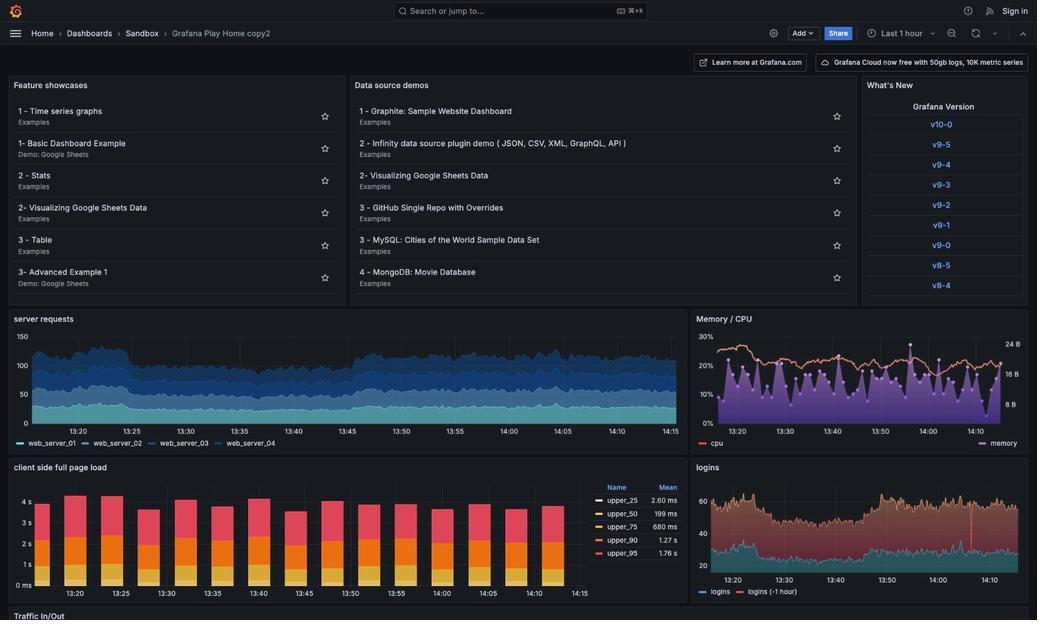 Task type: locate. For each thing, give the bounding box(es) containing it.
mark "1 -  time series graphs" as favorite image
[[321, 112, 329, 121]]

mark "1- basic dashboard example" as favorite image
[[321, 144, 329, 153]]

help image
[[963, 6, 973, 16]]

mark "2 - stats" as favorite image
[[321, 176, 329, 185]]

mark "4 - mongodb: movie database" as favorite image
[[833, 273, 842, 282]]

mark "2- visualizing google sheets data" as favorite image
[[833, 176, 842, 185]]

mark "3 - table" as favorite image
[[321, 241, 329, 250]]

mark "3- advanced example 1" as favorite image
[[321, 273, 329, 282]]

open menu image
[[9, 27, 22, 40]]

mark "1 - graphite: sample website dashboard" as favorite image
[[833, 112, 842, 121]]

mark "3 - github single repo with overrides" as favorite image
[[833, 209, 842, 218]]



Task type: vqa. For each thing, say whether or not it's contained in the screenshot.
cell
no



Task type: describe. For each thing, give the bounding box(es) containing it.
mark "2 - infinity data source plugin demo ( json, csv, xml, graphql, api )" as favorite image
[[833, 144, 842, 153]]

refresh dashboard image
[[971, 28, 981, 38]]

grafana image
[[9, 4, 22, 18]]

news image
[[986, 6, 996, 16]]

zoom out time range image
[[947, 28, 957, 38]]

mark "3 - mysql: cities of the world sample data set" as favorite image
[[833, 241, 842, 250]]

dashboard settings image
[[769, 28, 779, 38]]

auto refresh turned off. choose refresh time interval image
[[991, 29, 1000, 38]]

mark "2- visualizing google sheets data" as favorite image
[[321, 209, 329, 218]]



